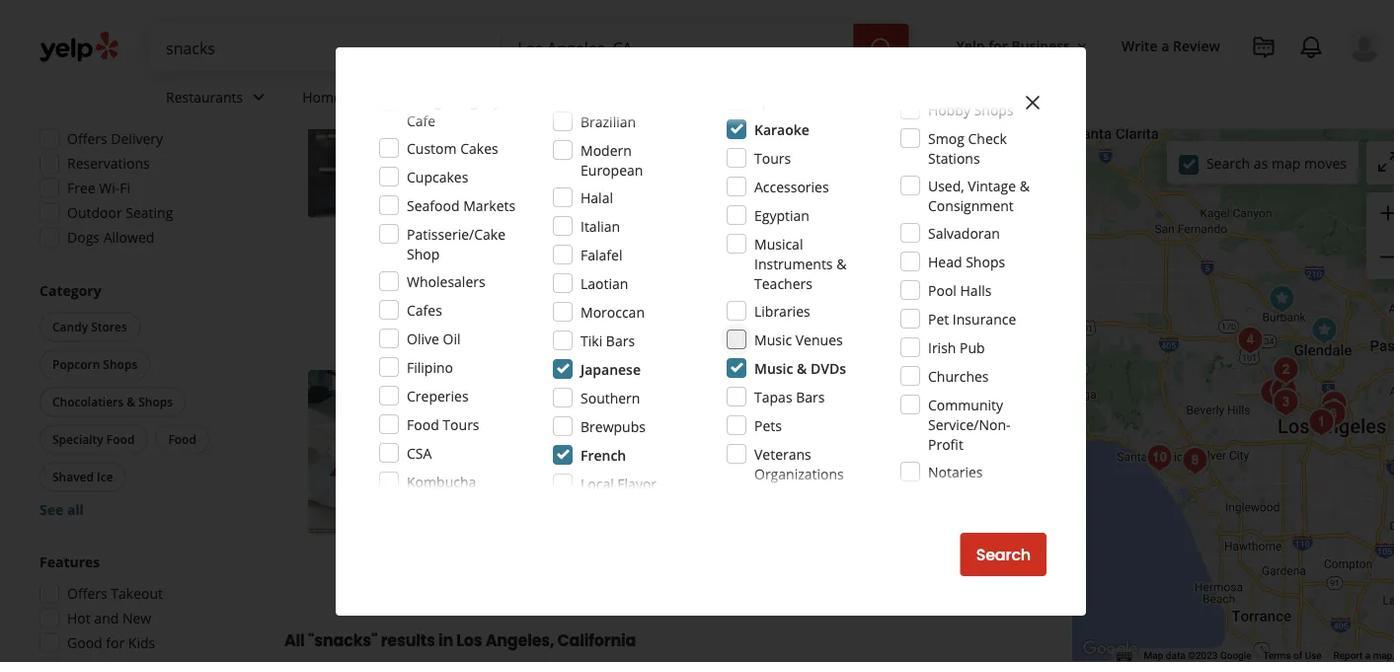 Task type: vqa. For each thing, say whether or not it's contained in the screenshot.
Cup
yes



Task type: describe. For each thing, give the bounding box(es) containing it.
auto services link
[[441, 71, 587, 128]]

angeles,
[[485, 630, 554, 652]]

1 slideshow element from the top
[[308, 53, 473, 218]]

good
[[67, 634, 102, 653]]

in for los
[[438, 630, 453, 652]]

zoom in image
[[1376, 201, 1394, 225]]

smoothies
[[746, 118, 808, 134]]

new
[[122, 610, 151, 628]]

service/non-
[[928, 415, 1011, 434]]

write a review link
[[1114, 28, 1228, 63]]

kids
[[128, 634, 155, 653]]

cup
[[635, 492, 662, 511]]

search for search as map moves
[[1206, 154, 1250, 173]]

services for auto services
[[491, 87, 543, 106]]

candy stores
[[52, 319, 127, 336]]

delivery
[[111, 130, 163, 149]]

and inside "where have u been juicy?!?! i'm always slightly disappointed with smoothie/juice places because the drinks are usually way too sweet and taste like they're made of artificial syrups.…"
[[956, 225, 980, 244]]

shops for popcorn shops
[[103, 357, 137, 373]]

organizations
[[754, 465, 844, 483]]

map region
[[911, 0, 1394, 663]]

veterans organizations
[[754, 445, 844, 483]]

dvds
[[811, 359, 846, 378]]

winter
[[555, 492, 602, 511]]

markets
[[463, 196, 516, 215]]

2 frozen from the top
[[574, 410, 614, 427]]

local flavor
[[581, 474, 657, 493]]

bars for tiki
[[606, 331, 635, 350]]

restaurants
[[166, 87, 243, 106]]

2 until from the top
[[537, 440, 566, 459]]

outdoor seating
[[67, 204, 173, 223]]

healthy
[[642, 175, 691, 194]]

in for a
[[606, 492, 619, 511]]

patisserie/cake shop
[[407, 225, 506, 263]]

search for search
[[976, 544, 1031, 566]]

joy of winter in a cup link
[[497, 472, 1009, 551]]

map for as
[[1272, 154, 1301, 173]]

always
[[744, 205, 787, 224]]

pool halls
[[928, 281, 992, 300]]

all "snacks" results in los angeles, california
[[284, 630, 636, 652]]

map
[[1144, 650, 1163, 662]]

custom cakes
[[407, 139, 498, 157]]

pet
[[928, 310, 949, 328]]

until 8:00 pm
[[537, 440, 621, 459]]

salvadoran
[[928, 224, 1000, 242]]

wow choripan image
[[1264, 371, 1304, 411]]

2 ice cream & frozen yogurt link from the top
[[496, 409, 661, 429]]

free wi-fi
[[67, 179, 130, 198]]

bars for juice
[[704, 118, 731, 134]]

brazilian
[[581, 112, 636, 131]]

hobby shops
[[928, 100, 1014, 119]]

insurance
[[953, 310, 1016, 328]]

0 horizontal spatial food
[[106, 432, 135, 448]]

grab-
[[516, 175, 553, 194]]

ice inside shaved ice "button"
[[97, 469, 113, 486]]

yelp for business
[[956, 36, 1070, 55]]

southern
[[581, 389, 640, 407]]

ice cream & frozen yogurt for second ice cream & frozen yogurt link from the top of the page
[[500, 410, 657, 427]]

ctr
[[822, 371, 852, 398]]

search as map moves
[[1206, 154, 1347, 173]]

yogurt for ice cream & frozen yogurt "button" related to second ice cream & frozen yogurt link from the top of the page
[[617, 410, 657, 427]]

terms
[[1263, 650, 1291, 662]]

juice bars & smoothies button
[[669, 116, 812, 136]]

start order
[[906, 290, 991, 312]]

close image
[[1021, 91, 1045, 115]]

community
[[928, 395, 1003, 414]]

bars for tapas
[[796, 388, 825, 406]]

shaved ice button
[[39, 463, 126, 493]]

& up until 8:00 pm
[[562, 410, 571, 427]]

music & dvds
[[754, 359, 846, 378]]

0 vertical spatial tours
[[754, 149, 791, 167]]

all
[[284, 630, 305, 652]]

venues
[[796, 330, 843, 349]]

musical
[[754, 234, 803, 253]]

stores
[[91, 319, 127, 336]]

offers takeout
[[67, 585, 163, 604]]

1 previous image from the top
[[316, 124, 340, 147]]

& left dvds
[[797, 359, 807, 378]]

outdoor seating
[[516, 292, 609, 308]]

they're
[[579, 245, 624, 264]]

zoom out image
[[1376, 245, 1394, 269]]

profit
[[928, 435, 963, 454]]

offers for offers takeout
[[67, 585, 107, 604]]

music for music & dvds
[[754, 359, 793, 378]]

1 vertical spatial dairy queen/orange julius treat ctr image
[[308, 371, 473, 536]]

vintage
[[968, 176, 1016, 195]]

egyptian
[[754, 206, 810, 225]]

next image
[[441, 124, 465, 147]]

artificial
[[684, 245, 735, 264]]

food for food
[[168, 432, 196, 448]]

places
[[617, 225, 658, 244]]

shops for hobby shops
[[974, 100, 1014, 119]]

sports clubs
[[754, 91, 835, 110]]

yelp
[[956, 36, 985, 55]]

music for music venues
[[754, 330, 792, 349]]

pets
[[754, 416, 782, 435]]

a for write
[[1161, 36, 1169, 55]]

good for kids
[[67, 634, 155, 653]]

creperies
[[407, 387, 469, 405]]

churches
[[928, 367, 989, 386]]

candy stores button
[[39, 313, 140, 343]]

©2023
[[1188, 650, 1218, 662]]

accessories
[[754, 177, 829, 196]]

laotian
[[581, 274, 628, 293]]

see all
[[39, 501, 84, 520]]

candy
[[52, 319, 88, 336]]

syrups.…"
[[739, 245, 801, 264]]

group containing offers delivery
[[34, 73, 245, 254]]

ice cream & frozen yogurt button for 2nd ice cream & frozen yogurt link from the bottom of the page
[[496, 116, 661, 136]]

shop
[[407, 244, 440, 263]]

write
[[1122, 36, 1158, 55]]

& inside button
[[734, 118, 743, 134]]

made
[[627, 245, 664, 264]]

los
[[456, 630, 482, 652]]

outdoor for outdoor seating
[[516, 292, 565, 308]]

popcorn shops button
[[39, 351, 150, 380]]

tiki bars
[[581, 331, 635, 350]]

yogurt for ice cream & frozen yogurt "button" for 2nd ice cream & frozen yogurt link from the bottom of the page
[[617, 118, 657, 134]]

tapas
[[754, 388, 792, 406]]

and inside group
[[94, 610, 119, 628]]

healthy dining
[[642, 175, 735, 194]]

category
[[39, 282, 101, 301]]

specialty food button
[[39, 426, 147, 455]]

2 previous image from the top
[[316, 441, 340, 465]]

group containing features
[[34, 553, 245, 663]]

0 vertical spatial ice
[[500, 118, 517, 134]]

community service/non- profit
[[928, 395, 1011, 454]]

pet insurance
[[928, 310, 1016, 328]]



Task type: locate. For each thing, give the bounding box(es) containing it.
outdoor for outdoor seating
[[67, 204, 122, 223]]

and up good for kids
[[94, 610, 119, 628]]

oil
[[443, 329, 461, 348]]

consignment
[[928, 196, 1014, 215]]

allowed
[[103, 229, 154, 247]]

0 horizontal spatial map
[[1272, 154, 1301, 173]]

flavor factory candy image
[[1305, 311, 1344, 351]]

0 vertical spatial map
[[1272, 154, 1301, 173]]

$$$ button
[[142, 6, 191, 37]]

2 ice cream & frozen yogurt button from the top
[[496, 409, 661, 429]]

0 vertical spatial and
[[956, 225, 980, 244]]

0 vertical spatial search
[[1206, 154, 1250, 173]]

way
[[860, 225, 886, 244]]

1 vertical spatial yogurt
[[617, 410, 657, 427]]

i'm
[[721, 205, 741, 224]]

16 chevron down v2 image
[[1074, 38, 1090, 54]]

0 horizontal spatial a
[[623, 492, 631, 511]]

instruments
[[754, 254, 833, 273]]

services right auto
[[491, 87, 543, 106]]

0 horizontal spatial dairy queen/orange julius treat ctr image
[[308, 371, 473, 536]]

group containing category
[[36, 281, 245, 520]]

0 vertical spatial dairy queen/orange julius treat ctr image
[[1262, 279, 1302, 319]]

2 horizontal spatial bars
[[796, 388, 825, 406]]

cupcakes
[[407, 167, 468, 186]]

88 hotdog & juicy image
[[308, 53, 473, 218], [1266, 383, 1306, 423], [1266, 383, 1306, 423]]

1 horizontal spatial food
[[168, 432, 196, 448]]

pool
[[928, 281, 957, 300]]

1 vertical spatial slideshow element
[[308, 371, 473, 536]]

& inside used, vintage & consignment
[[1020, 176, 1030, 195]]

0 horizontal spatial bars
[[606, 331, 635, 350]]

search inside "button"
[[976, 544, 1031, 566]]

taste
[[518, 245, 550, 264]]

music down "libraries" on the top right
[[754, 330, 792, 349]]

shops for head shops
[[966, 252, 1005, 271]]

0 vertical spatial previous image
[[316, 124, 340, 147]]

takeout down syrups.…"
[[727, 292, 774, 308]]

wholesalers
[[407, 272, 485, 291]]

0 vertical spatial ice cream & frozen yogurt
[[500, 118, 657, 134]]

0 horizontal spatial search
[[976, 544, 1031, 566]]

ice cream & frozen yogurt for 2nd ice cream & frozen yogurt link from the bottom of the page
[[500, 118, 657, 134]]

None search field
[[150, 24, 913, 71]]

cream down dairy
[[521, 410, 559, 427]]

juice bars & smoothies link
[[669, 116, 812, 136]]

projects image
[[1252, 36, 1276, 59]]

1 vertical spatial bars
[[606, 331, 635, 350]]

1 vertical spatial map
[[1373, 650, 1393, 662]]

as
[[1254, 154, 1268, 173]]

1 ice cream & frozen yogurt from the top
[[500, 118, 657, 134]]

features
[[39, 553, 100, 572]]

0 vertical spatial yogurt
[[617, 118, 657, 134]]

1 horizontal spatial for
[[989, 36, 1008, 55]]

0 vertical spatial ice cream & frozen yogurt link
[[496, 116, 661, 136]]

0 vertical spatial a
[[1161, 36, 1169, 55]]

hobby
[[928, 100, 971, 119]]

0 vertical spatial takeout
[[727, 292, 774, 308]]

previous image left csa
[[316, 441, 340, 465]]

2 slideshow element from the top
[[308, 371, 473, 536]]

for for yelp
[[989, 36, 1008, 55]]

like
[[554, 245, 576, 264]]

1 horizontal spatial of
[[668, 245, 681, 264]]

1 until from the top
[[537, 147, 566, 166]]

hong
[[407, 91, 441, 110]]

"where have u been juicy?!?! i'm always slightly disappointed with smoothie/juice places because the drinks are usually way too sweet and taste like they're made of artificial syrups.…"
[[518, 205, 980, 264]]

frozen down southern
[[574, 410, 614, 427]]

ice cream & frozen yogurt button for second ice cream & frozen yogurt link from the top of the page
[[496, 409, 661, 429]]

0 vertical spatial cream
[[521, 118, 559, 134]]

2 horizontal spatial of
[[1293, 650, 1302, 662]]

musical instruments & teachers
[[754, 234, 847, 293]]

yogurt up the modern
[[617, 118, 657, 134]]

0 horizontal spatial and
[[94, 610, 119, 628]]

for right the yelp
[[989, 36, 1008, 55]]

user actions element
[[941, 25, 1394, 146]]

0 vertical spatial for
[[989, 36, 1008, 55]]

2 horizontal spatial food
[[407, 415, 439, 434]]

0 vertical spatial frozen
[[574, 118, 614, 134]]

& right vintage
[[1020, 176, 1030, 195]]

pm down "brewpubs"
[[600, 440, 621, 459]]

hong kong style cafe
[[407, 91, 512, 130]]

group
[[34, 73, 245, 254], [1366, 193, 1394, 279], [36, 281, 245, 520], [34, 553, 245, 663]]

1 vertical spatial takeout
[[111, 585, 163, 604]]

& right chocolatiers
[[127, 394, 135, 411]]

takeout
[[727, 292, 774, 308], [111, 585, 163, 604]]

0 vertical spatial bars
[[704, 118, 731, 134]]

map for a
[[1373, 650, 1393, 662]]

in
[[606, 492, 619, 511], [438, 630, 453, 652]]

of for joy of winter in a cup
[[538, 492, 552, 511]]

takeout up new
[[111, 585, 163, 604]]

0 horizontal spatial tours
[[443, 415, 479, 434]]

2 vertical spatial a
[[1365, 650, 1371, 662]]

offers up hot on the left bottom of the page
[[67, 585, 107, 604]]

16 info v2 image
[[435, 1, 451, 17]]

1 vertical spatial frozen
[[574, 410, 614, 427]]

bhan kanom thai image
[[1266, 351, 1306, 390]]

0 vertical spatial slideshow element
[[308, 53, 473, 218]]

restaurants link
[[150, 71, 287, 128]]

1 music from the top
[[754, 330, 792, 349]]

& down usually
[[836, 254, 847, 273]]

services for home services
[[345, 87, 397, 106]]

24 chevron down v2 image
[[247, 85, 271, 109]]

1 vertical spatial search
[[976, 544, 1031, 566]]

services right 'home'
[[345, 87, 397, 106]]

results
[[381, 630, 435, 652]]

1 horizontal spatial bars
[[704, 118, 731, 134]]

home services
[[302, 87, 397, 106]]

shaved ice
[[52, 469, 113, 486]]

map right report
[[1373, 650, 1393, 662]]

kombucha
[[407, 472, 476, 491]]

1 frozen from the top
[[574, 118, 614, 134]]

ice cream & frozen yogurt up 10:00
[[500, 118, 657, 134]]

0 vertical spatial of
[[668, 245, 681, 264]]

2 vertical spatial bars
[[796, 388, 825, 406]]

expand map image
[[1376, 150, 1394, 174]]

levain bakery - larchmont village image
[[1253, 373, 1293, 413]]

ice down dairy
[[500, 410, 517, 427]]

shops up chocolatiers & shops
[[103, 357, 137, 373]]

dairy queen/orange julius treat ctr image
[[1262, 279, 1302, 319], [308, 371, 473, 536]]

tours down creperies
[[443, 415, 479, 434]]

bars inside button
[[704, 118, 731, 134]]

1 vertical spatial ice cream & frozen yogurt button
[[496, 409, 661, 429]]

business
[[1012, 36, 1070, 55]]

used,
[[928, 176, 964, 195]]

& inside button
[[127, 394, 135, 411]]

2 music from the top
[[754, 359, 793, 378]]

veterans
[[754, 445, 811, 464]]

frozen up the modern
[[574, 118, 614, 134]]

map right the as
[[1272, 154, 1301, 173]]

1 vertical spatial cream
[[521, 410, 559, 427]]

2 ice cream & frozen yogurt from the top
[[500, 410, 657, 427]]

usually
[[811, 225, 857, 244]]

tiki
[[581, 331, 602, 350]]

ice right shaved on the bottom left of page
[[97, 469, 113, 486]]

0 vertical spatial music
[[754, 330, 792, 349]]

a right write
[[1161, 36, 1169, 55]]

2 vertical spatial ice
[[97, 469, 113, 486]]

in inside joy of winter in a cup link
[[606, 492, 619, 511]]

chocolatiers & shops button
[[39, 388, 186, 418]]

& inside races & competitions
[[969, 491, 979, 510]]

1 vertical spatial ice cream & frozen yogurt
[[500, 410, 657, 427]]

1 yogurt from the top
[[617, 118, 657, 134]]

& left smoothies
[[734, 118, 743, 134]]

french
[[581, 446, 626, 465]]

search down competitions
[[976, 544, 1031, 566]]

kream image
[[1302, 403, 1341, 442]]

0 horizontal spatial of
[[538, 492, 552, 511]]

joy
[[513, 492, 534, 511]]

more
[[805, 245, 841, 264]]

& up competitions
[[969, 491, 979, 510]]

queen/orange
[[554, 371, 700, 398]]

1 horizontal spatial tours
[[754, 149, 791, 167]]

0 horizontal spatial outdoor
[[67, 204, 122, 223]]

1 vertical spatial tours
[[443, 415, 479, 434]]

2 cream from the top
[[521, 410, 559, 427]]

and up head shops
[[956, 225, 980, 244]]

& inside musical instruments & teachers
[[836, 254, 847, 273]]

shops
[[974, 100, 1014, 119], [966, 252, 1005, 271], [103, 357, 137, 373], [138, 394, 173, 411]]

cream up open until 10:00 pm
[[521, 118, 559, 134]]

brewpubs
[[581, 417, 646, 436]]

offers up reservations
[[67, 130, 107, 149]]

$$$$ button
[[191, 6, 241, 37]]

sunny blue image
[[1140, 438, 1179, 478], [1175, 441, 1215, 481]]

keyboard shortcuts image
[[1116, 652, 1132, 662]]

ice cream & frozen yogurt link up 10:00
[[496, 116, 661, 136]]

search dialog
[[0, 0, 1394, 663]]

2 offers from the top
[[67, 585, 107, 604]]

1 horizontal spatial outdoor
[[516, 292, 565, 308]]

1 vertical spatial ice
[[500, 410, 517, 427]]

because
[[662, 225, 715, 244]]

bars right tiki
[[606, 331, 635, 350]]

1 vertical spatial pm
[[600, 440, 621, 459]]

business categories element
[[150, 71, 1382, 128]]

u
[[612, 205, 622, 224]]

google image
[[1078, 637, 1143, 663]]

previous image down 'home'
[[316, 124, 340, 147]]

halal
[[581, 188, 613, 207]]

1 vertical spatial music
[[754, 359, 793, 378]]

2 yogurt from the top
[[617, 410, 657, 427]]

a for report
[[1365, 650, 1371, 662]]

cakes
[[460, 139, 498, 157]]

0 vertical spatial in
[[606, 492, 619, 511]]

music up tapas
[[754, 359, 793, 378]]

sweet
[[914, 225, 952, 244]]

of inside "where have u been juicy?!?! i'm always slightly disappointed with smoothie/juice places because the drinks are usually way too sweet and taste like they're made of artificial syrups.…"
[[668, 245, 681, 264]]

bars down music & dvds
[[796, 388, 825, 406]]

1 vertical spatial until
[[537, 440, 566, 459]]

0 horizontal spatial takeout
[[111, 585, 163, 604]]

moroccan
[[581, 303, 645, 321]]

of left use
[[1293, 650, 1302, 662]]

ice down style
[[500, 118, 517, 134]]

smog check stations
[[928, 129, 1007, 167]]

a left cup
[[623, 492, 631, 511]]

bars right juice at the top of page
[[704, 118, 731, 134]]

search image
[[869, 37, 893, 60]]

1 cream from the top
[[521, 118, 559, 134]]

data
[[1166, 650, 1185, 662]]

dogs
[[67, 229, 100, 247]]

food button
[[155, 426, 209, 455]]

auto
[[457, 87, 487, 106]]

for down hot and new
[[106, 634, 125, 653]]

kaminari gyoza bar image
[[1313, 395, 1353, 434]]

cream
[[521, 118, 559, 134], [521, 410, 559, 427]]

shops up check
[[974, 100, 1014, 119]]

1 vertical spatial outdoor
[[516, 292, 565, 308]]

2 vertical spatial of
[[1293, 650, 1302, 662]]

have
[[574, 205, 608, 224]]

1 horizontal spatial takeout
[[727, 292, 774, 308]]

mario kart snack station image
[[1231, 321, 1270, 360]]

previous image
[[316, 124, 340, 147], [316, 441, 340, 465]]

0 vertical spatial offers
[[67, 130, 107, 149]]

food for food tours
[[407, 415, 439, 434]]

ice cream & frozen yogurt up until 8:00 pm
[[500, 410, 657, 427]]

notaries
[[928, 463, 983, 481]]

1 offers from the top
[[67, 130, 107, 149]]

1 horizontal spatial search
[[1206, 154, 1250, 173]]

& up open until 10:00 pm
[[562, 118, 571, 134]]

dairy queen/orange julius treat ctr link
[[496, 371, 852, 398]]

food inside search dialog
[[407, 415, 439, 434]]

for inside button
[[989, 36, 1008, 55]]

frozen
[[574, 118, 614, 134], [574, 410, 614, 427]]

10:00
[[570, 147, 605, 166]]

shaved
[[52, 469, 94, 486]]

ice cream & frozen yogurt link up until 8:00 pm
[[496, 409, 661, 429]]

0 vertical spatial until
[[537, 147, 566, 166]]

2 services from the left
[[491, 87, 543, 106]]

1 vertical spatial previous image
[[316, 441, 340, 465]]

1 horizontal spatial map
[[1373, 650, 1393, 662]]

services
[[345, 87, 397, 106], [491, 87, 543, 106]]

treat
[[765, 371, 817, 398]]

until up the grab-and-go
[[537, 147, 566, 166]]

too
[[889, 225, 911, 244]]

juice bars & smoothies
[[673, 118, 808, 134]]

0 horizontal spatial in
[[438, 630, 453, 652]]

1 vertical spatial ice cream & frozen yogurt link
[[496, 409, 661, 429]]

1 horizontal spatial services
[[491, 87, 543, 106]]

2 horizontal spatial a
[[1365, 650, 1371, 662]]

1 vertical spatial and
[[94, 610, 119, 628]]

offers for offers delivery
[[67, 130, 107, 149]]

1 vertical spatial for
[[106, 634, 125, 653]]

katsu sando image
[[1314, 385, 1354, 425]]

use
[[1305, 650, 1322, 662]]

offers
[[67, 130, 107, 149], [67, 585, 107, 604]]

16 speech v2 image
[[496, 208, 512, 224]]

1 vertical spatial offers
[[67, 585, 107, 604]]

ice cream & frozen yogurt button up until 8:00 pm
[[496, 409, 661, 429]]

shops inside button
[[103, 357, 137, 373]]

in right winter at the bottom left of page
[[606, 492, 619, 511]]

popcorn
[[52, 357, 100, 373]]

of right joy
[[538, 492, 552, 511]]

1 services from the left
[[345, 87, 397, 106]]

outdoor down the taste
[[516, 292, 565, 308]]

0 vertical spatial pm
[[608, 147, 629, 166]]

shops inside button
[[138, 394, 173, 411]]

of down because
[[668, 245, 681, 264]]

disappointed
[[840, 205, 924, 224]]

tapas bars
[[754, 388, 825, 406]]

shops up food button
[[138, 394, 173, 411]]

1 vertical spatial a
[[623, 492, 631, 511]]

julius
[[705, 371, 759, 398]]

0 horizontal spatial for
[[106, 634, 125, 653]]

competitions
[[928, 511, 1014, 530]]

notifications image
[[1299, 36, 1323, 59]]

1 vertical spatial of
[[538, 492, 552, 511]]

0 horizontal spatial services
[[345, 87, 397, 106]]

terms of use
[[1263, 650, 1322, 662]]

outdoor down free wi-fi in the top left of the page
[[67, 204, 122, 223]]

1 horizontal spatial in
[[606, 492, 619, 511]]

0 vertical spatial ice cream & frozen yogurt button
[[496, 116, 661, 136]]

ice cream & frozen yogurt button up 10:00
[[496, 116, 661, 136]]

open
[[496, 147, 533, 166]]

in left los
[[438, 630, 453, 652]]

tours down karaoke
[[754, 149, 791, 167]]

a right report
[[1365, 650, 1371, 662]]

been
[[626, 205, 660, 224]]

for for good
[[106, 634, 125, 653]]

of for terms of use
[[1293, 650, 1302, 662]]

until left 8:00
[[537, 440, 566, 459]]

search left the as
[[1206, 154, 1250, 173]]

takeout inside group
[[111, 585, 163, 604]]

flavor
[[617, 474, 657, 493]]

map
[[1272, 154, 1301, 173], [1373, 650, 1393, 662]]

1 ice cream & frozen yogurt link from the top
[[496, 116, 661, 136]]

1 horizontal spatial and
[[956, 225, 980, 244]]

style
[[481, 91, 512, 110]]

pm right 10:00
[[608, 147, 629, 166]]

info icon image
[[741, 175, 756, 191], [741, 175, 756, 191]]

slideshow element
[[308, 53, 473, 218], [308, 371, 473, 536]]

1 ice cream & frozen yogurt button from the top
[[496, 116, 661, 136]]

shops up halls
[[966, 252, 1005, 271]]

european
[[581, 160, 643, 179]]

search
[[1206, 154, 1250, 173], [976, 544, 1031, 566]]

dairy queen/orange julius treat ctr
[[496, 371, 852, 398]]

cafe
[[407, 111, 436, 130]]

1 horizontal spatial dairy queen/orange julius treat ctr image
[[1262, 279, 1302, 319]]

0 vertical spatial outdoor
[[67, 204, 122, 223]]

auto services
[[457, 87, 543, 106]]

yogurt down southern
[[617, 410, 657, 427]]

1 vertical spatial in
[[438, 630, 453, 652]]

1 horizontal spatial a
[[1161, 36, 1169, 55]]



